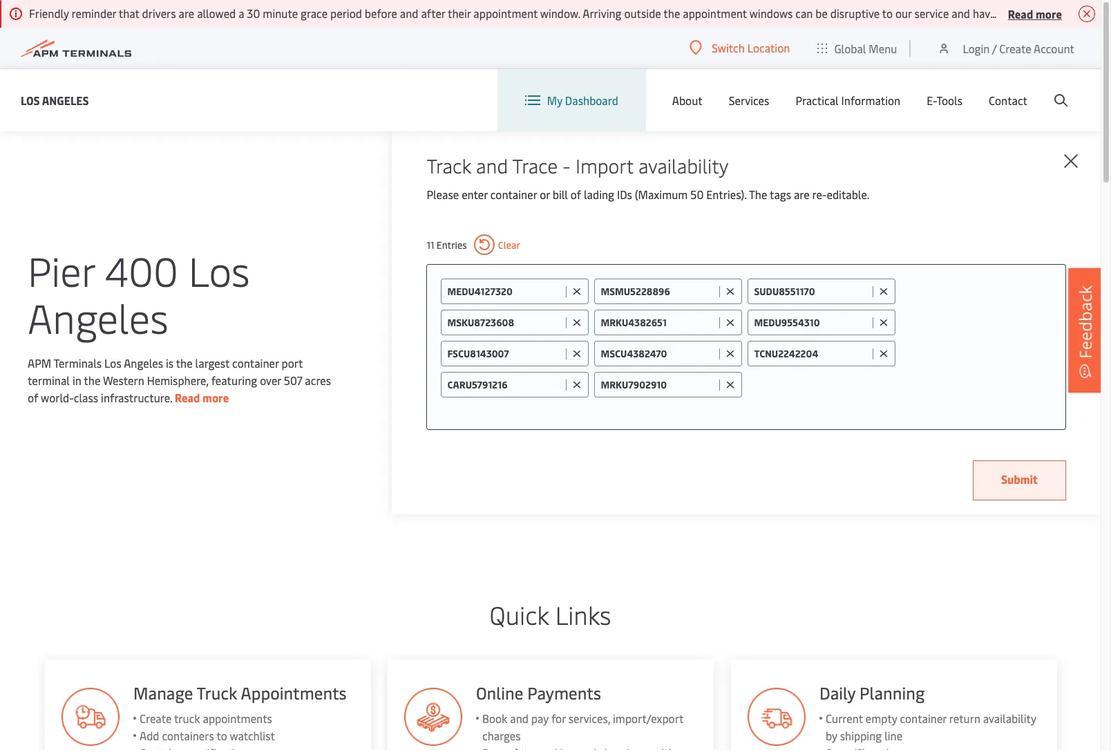 Task type: describe. For each thing, give the bounding box(es) containing it.
import
[[576, 152, 634, 178]]

and up enter at the top
[[476, 152, 508, 178]]

entries).
[[707, 187, 747, 202]]

drivers
[[142, 6, 176, 21]]

feedback button
[[1069, 268, 1103, 392]]

location
[[748, 40, 791, 55]]

switch location
[[712, 40, 791, 55]]

featuring
[[211, 372, 257, 388]]

more for read more button
[[1036, 6, 1063, 21]]

services button
[[729, 69, 770, 131]]

book
[[482, 711, 507, 726]]

trace
[[513, 152, 558, 178]]

window.
[[541, 6, 581, 21]]

empty
[[866, 711, 897, 726]]

track
[[427, 152, 471, 178]]

1 horizontal spatial to
[[883, 6, 893, 21]]

before
[[365, 6, 397, 21]]

and left after
[[400, 6, 419, 21]]

outside
[[625, 6, 662, 21]]

grace
[[301, 6, 328, 21]]

practical
[[796, 93, 839, 108]]

11
[[427, 238, 434, 251]]

current
[[826, 711, 863, 726]]

my
[[547, 93, 563, 108]]

track and trace - import availability
[[427, 152, 729, 178]]

links
[[556, 597, 611, 631]]

appointments
[[240, 682, 346, 704]]

read more link
[[175, 390, 229, 405]]

container for please
[[491, 187, 537, 202]]

manage truck appointments
[[133, 682, 346, 704]]

apm terminals los angeles is the largest container port terminal in the western hemisphere, featuring over 507 acres of world-class infrastructure.
[[28, 355, 331, 405]]

contact button
[[989, 69, 1028, 131]]

acres
[[305, 372, 331, 388]]

read for read more button
[[1009, 6, 1034, 21]]

be
[[816, 6, 828, 21]]

angeles for terminals
[[124, 355, 163, 370]]

0 horizontal spatial los
[[21, 92, 40, 108]]

create truck appointments add containers to watchlist
[[139, 711, 274, 743]]

on
[[1086, 6, 1099, 21]]

clear button
[[474, 234, 521, 255]]

about
[[673, 93, 703, 108]]

containers
[[161, 728, 214, 743]]

and left have
[[952, 6, 971, 21]]

manager truck appointments - 53 image
[[61, 688, 119, 746]]

e-tools button
[[927, 69, 963, 131]]

online
[[476, 682, 523, 704]]

quick
[[490, 597, 549, 631]]

los for apm terminals los angeles is the largest container port terminal in the western hemisphere, featuring over 507 acres of world-class infrastructure.
[[104, 355, 122, 370]]

line
[[885, 728, 903, 743]]

in
[[73, 372, 81, 388]]

/
[[993, 40, 997, 56]]

daily planning
[[820, 682, 925, 704]]

ids
[[617, 187, 633, 202]]

services
[[729, 93, 770, 108]]

(maximum
[[635, 187, 688, 202]]

largest
[[195, 355, 230, 370]]

add
[[139, 728, 159, 743]]

please enter container or bill of lading ids (maximum 50 entries). the tags are re-editable.
[[427, 187, 870, 202]]

infrastructure.
[[101, 390, 172, 405]]

current empty container return availability by shipping line
[[826, 711, 1036, 743]]

account
[[1034, 40, 1075, 56]]

class
[[74, 390, 98, 405]]

read for "read more" link
[[175, 390, 200, 405]]

pier
[[28, 242, 95, 297]]

read more for read more button
[[1009, 6, 1063, 21]]

disruptive
[[831, 6, 880, 21]]

return
[[949, 711, 981, 726]]

charges
[[482, 728, 521, 743]]

my dashboard
[[547, 93, 619, 108]]

entries
[[437, 238, 467, 251]]

is
[[166, 355, 174, 370]]

more for "read more" link
[[203, 390, 229, 405]]

switch location button
[[690, 40, 791, 55]]

negative
[[999, 6, 1042, 21]]

import/export
[[613, 711, 684, 726]]

truck
[[196, 682, 237, 704]]

1 appointment from the left
[[474, 6, 538, 21]]

1 vertical spatial the
[[176, 355, 193, 370]]

the
[[749, 187, 768, 202]]

quick links
[[490, 597, 611, 631]]

services,
[[569, 711, 610, 726]]

to inside create truck appointments add containers to watchlist
[[216, 728, 227, 743]]

can
[[796, 6, 813, 21]]

submit button
[[973, 460, 1067, 501]]

container for current
[[900, 711, 947, 726]]

0 vertical spatial create
[[1000, 40, 1032, 56]]

manage
[[133, 682, 192, 704]]

read more for "read more" link
[[175, 390, 229, 405]]

allowed
[[197, 6, 236, 21]]

book and pay for services, import/export charges
[[482, 711, 684, 743]]



Task type: vqa. For each thing, say whether or not it's contained in the screenshot.
Have
yes



Task type: locate. For each thing, give the bounding box(es) containing it.
1 vertical spatial read
[[175, 390, 200, 405]]

0 horizontal spatial availability
[[639, 152, 729, 178]]

container up over
[[232, 355, 279, 370]]

2 vertical spatial container
[[900, 711, 947, 726]]

to
[[883, 6, 893, 21], [216, 728, 227, 743]]

appointments
[[202, 711, 272, 726]]

close alert image
[[1079, 6, 1096, 22]]

los for pier 400 los angeles
[[189, 242, 250, 297]]

read more down "hemisphere,"
[[175, 390, 229, 405]]

0 vertical spatial read
[[1009, 6, 1034, 21]]

are
[[179, 6, 194, 21], [794, 187, 810, 202]]

Type or paste your IDs here text field
[[748, 372, 1052, 397]]

1 horizontal spatial los
[[104, 355, 122, 370]]

create right '/'
[[1000, 40, 1032, 56]]

create inside create truck appointments add containers to watchlist
[[139, 711, 171, 726]]

friendly
[[29, 6, 69, 21]]

pay
[[531, 711, 549, 726]]

e-
[[927, 93, 937, 108]]

read more up 'login / create account'
[[1009, 6, 1063, 21]]

1 horizontal spatial of
[[571, 187, 581, 202]]

507
[[284, 372, 302, 388]]

a
[[239, 6, 244, 21]]

Entered ID text field
[[601, 285, 717, 298], [448, 316, 563, 329], [601, 316, 717, 329], [755, 347, 870, 360], [601, 378, 717, 391]]

clear
[[498, 238, 521, 251]]

and
[[400, 6, 419, 21], [952, 6, 971, 21], [476, 152, 508, 178], [510, 711, 529, 726]]

0 horizontal spatial appointment
[[474, 6, 538, 21]]

1 vertical spatial are
[[794, 187, 810, 202]]

availability inside current empty container return availability by shipping line
[[983, 711, 1036, 726]]

2 vertical spatial los
[[104, 355, 122, 370]]

50
[[691, 187, 704, 202]]

2 horizontal spatial los
[[189, 242, 250, 297]]

their
[[448, 6, 471, 21]]

1 vertical spatial read more
[[175, 390, 229, 405]]

submit
[[1002, 472, 1038, 487]]

0 horizontal spatial read more
[[175, 390, 229, 405]]

payments
[[527, 682, 601, 704]]

1 vertical spatial container
[[232, 355, 279, 370]]

0 horizontal spatial create
[[139, 711, 171, 726]]

1 vertical spatial to
[[216, 728, 227, 743]]

los inside pier 400 los angeles
[[189, 242, 250, 297]]

e-tools
[[927, 93, 963, 108]]

to left "our"
[[883, 6, 893, 21]]

practical information button
[[796, 69, 901, 131]]

1 vertical spatial of
[[28, 390, 38, 405]]

terminal
[[28, 372, 70, 388]]

re-
[[813, 187, 827, 202]]

and left pay
[[510, 711, 529, 726]]

over
[[260, 372, 281, 388]]

after
[[421, 6, 446, 21]]

0 vertical spatial of
[[571, 187, 581, 202]]

the right outside
[[664, 6, 681, 21]]

angeles for 400
[[28, 289, 168, 344]]

windows
[[750, 6, 793, 21]]

hemisphere,
[[147, 372, 209, 388]]

of right 'bill' on the top
[[571, 187, 581, 202]]

availability right return
[[983, 711, 1036, 726]]

0 horizontal spatial are
[[179, 6, 194, 21]]

the right is
[[176, 355, 193, 370]]

to down appointments on the left
[[216, 728, 227, 743]]

tools
[[937, 93, 963, 108]]

lading
[[584, 187, 615, 202]]

1 vertical spatial angeles
[[28, 289, 168, 344]]

impacts
[[1044, 6, 1084, 21]]

appointment up switch on the right top
[[683, 6, 747, 21]]

container left or
[[491, 187, 537, 202]]

2 horizontal spatial the
[[664, 6, 681, 21]]

more inside button
[[1036, 6, 1063, 21]]

pier 400 los angeles
[[28, 242, 250, 344]]

by
[[826, 728, 837, 743]]

tariffs - 131 image
[[404, 688, 462, 746]]

availability up 50
[[639, 152, 729, 178]]

1 horizontal spatial the
[[176, 355, 193, 370]]

1 horizontal spatial read
[[1009, 6, 1034, 21]]

0 vertical spatial more
[[1036, 6, 1063, 21]]

0 horizontal spatial the
[[84, 372, 100, 388]]

bill
[[553, 187, 568, 202]]

1 horizontal spatial appointment
[[683, 6, 747, 21]]

shipping
[[840, 728, 882, 743]]

of down the terminal
[[28, 390, 38, 405]]

terminals
[[54, 355, 102, 370]]

are left re-
[[794, 187, 810, 202]]

0 horizontal spatial container
[[232, 355, 279, 370]]

2 horizontal spatial container
[[900, 711, 947, 726]]

0 vertical spatial are
[[179, 6, 194, 21]]

truck
[[173, 711, 200, 726]]

0 horizontal spatial read
[[175, 390, 200, 405]]

1 horizontal spatial availability
[[983, 711, 1036, 726]]

reminder
[[72, 6, 116, 21]]

apm
[[28, 355, 51, 370]]

1 vertical spatial more
[[203, 390, 229, 405]]

la secondary image
[[54, 352, 296, 559]]

-
[[563, 152, 571, 178]]

of inside apm terminals los angeles is the largest container port terminal in the western hemisphere, featuring over 507 acres of world-class infrastructure.
[[28, 390, 38, 405]]

global menu
[[835, 40, 898, 56]]

arriving
[[583, 6, 622, 21]]

2 vertical spatial angeles
[[124, 355, 163, 370]]

watchlist
[[229, 728, 274, 743]]

los
[[21, 92, 40, 108], [189, 242, 250, 297], [104, 355, 122, 370]]

1 vertical spatial los
[[189, 242, 250, 297]]

container up line on the bottom right of the page
[[900, 711, 947, 726]]

0 vertical spatial angeles
[[42, 92, 89, 108]]

los angeles link
[[21, 92, 89, 109]]

more
[[1036, 6, 1063, 21], [203, 390, 229, 405]]

los inside apm terminals los angeles is the largest container port terminal in the western hemisphere, featuring over 507 acres of world-class infrastructure.
[[104, 355, 122, 370]]

11 entries
[[427, 238, 467, 251]]

1 horizontal spatial are
[[794, 187, 810, 202]]

create up add
[[139, 711, 171, 726]]

read
[[1009, 6, 1034, 21], [175, 390, 200, 405]]

container
[[491, 187, 537, 202], [232, 355, 279, 370], [900, 711, 947, 726]]

login
[[963, 40, 990, 56]]

dashboard
[[565, 93, 619, 108]]

0 vertical spatial to
[[883, 6, 893, 21]]

0 vertical spatial read more
[[1009, 6, 1063, 21]]

our
[[896, 6, 912, 21]]

read more
[[1009, 6, 1063, 21], [175, 390, 229, 405]]

1 horizontal spatial read more
[[1009, 6, 1063, 21]]

container inside apm terminals los angeles is the largest container port terminal in the western hemisphere, featuring over 507 acres of world-class infrastructure.
[[232, 355, 279, 370]]

dr
[[1101, 6, 1112, 21]]

2 appointment from the left
[[683, 6, 747, 21]]

and inside book and pay for services, import/export charges
[[510, 711, 529, 726]]

container inside current empty container return availability by shipping line
[[900, 711, 947, 726]]

1 vertical spatial create
[[139, 711, 171, 726]]

the right in
[[84, 372, 100, 388]]

0 vertical spatial the
[[664, 6, 681, 21]]

angeles inside apm terminals los angeles is the largest container port terminal in the western hemisphere, featuring over 507 acres of world-class infrastructure.
[[124, 355, 163, 370]]

orange club loyalty program - 56 image
[[748, 688, 806, 746]]

more down featuring
[[203, 390, 229, 405]]

0 horizontal spatial of
[[28, 390, 38, 405]]

for
[[551, 711, 566, 726]]

about button
[[673, 69, 703, 131]]

30
[[247, 6, 260, 21]]

read more button
[[1009, 5, 1063, 22]]

read up 'login / create account'
[[1009, 6, 1034, 21]]

angeles
[[42, 92, 89, 108], [28, 289, 168, 344], [124, 355, 163, 370]]

read inside button
[[1009, 6, 1034, 21]]

1 horizontal spatial more
[[1036, 6, 1063, 21]]

Entered ID text field
[[448, 285, 563, 298], [755, 285, 870, 298], [755, 316, 870, 329], [448, 347, 563, 360], [601, 347, 717, 360], [448, 378, 563, 391]]

1 horizontal spatial container
[[491, 187, 537, 202]]

2 vertical spatial the
[[84, 372, 100, 388]]

angeles inside pier 400 los angeles
[[28, 289, 168, 344]]

1 horizontal spatial create
[[1000, 40, 1032, 56]]

login / create account
[[963, 40, 1075, 56]]

or
[[540, 187, 550, 202]]

0 horizontal spatial more
[[203, 390, 229, 405]]

0 vertical spatial container
[[491, 187, 537, 202]]

more up "account"
[[1036, 6, 1063, 21]]

practical information
[[796, 93, 901, 108]]

daily
[[820, 682, 856, 704]]

1 vertical spatial availability
[[983, 711, 1036, 726]]

the
[[664, 6, 681, 21], [176, 355, 193, 370], [84, 372, 100, 388]]

friendly reminder that drivers are allowed a 30 minute grace period before and after their appointment window. arriving outside the appointment windows can be disruptive to our service and have negative impacts on dr
[[29, 6, 1112, 21]]

read down "hemisphere,"
[[175, 390, 200, 405]]

information
[[842, 93, 901, 108]]

service
[[915, 6, 950, 21]]

0 horizontal spatial to
[[216, 728, 227, 743]]

have
[[973, 6, 997, 21]]

menu
[[869, 40, 898, 56]]

switch
[[712, 40, 745, 55]]

0 vertical spatial los
[[21, 92, 40, 108]]

0 vertical spatial availability
[[639, 152, 729, 178]]

appointment right their
[[474, 6, 538, 21]]

feedback
[[1074, 285, 1097, 358]]

please
[[427, 187, 459, 202]]

create
[[1000, 40, 1032, 56], [139, 711, 171, 726]]

availability
[[639, 152, 729, 178], [983, 711, 1036, 726]]

online payments
[[476, 682, 601, 704]]

port
[[282, 355, 303, 370]]

are right 'drivers'
[[179, 6, 194, 21]]



